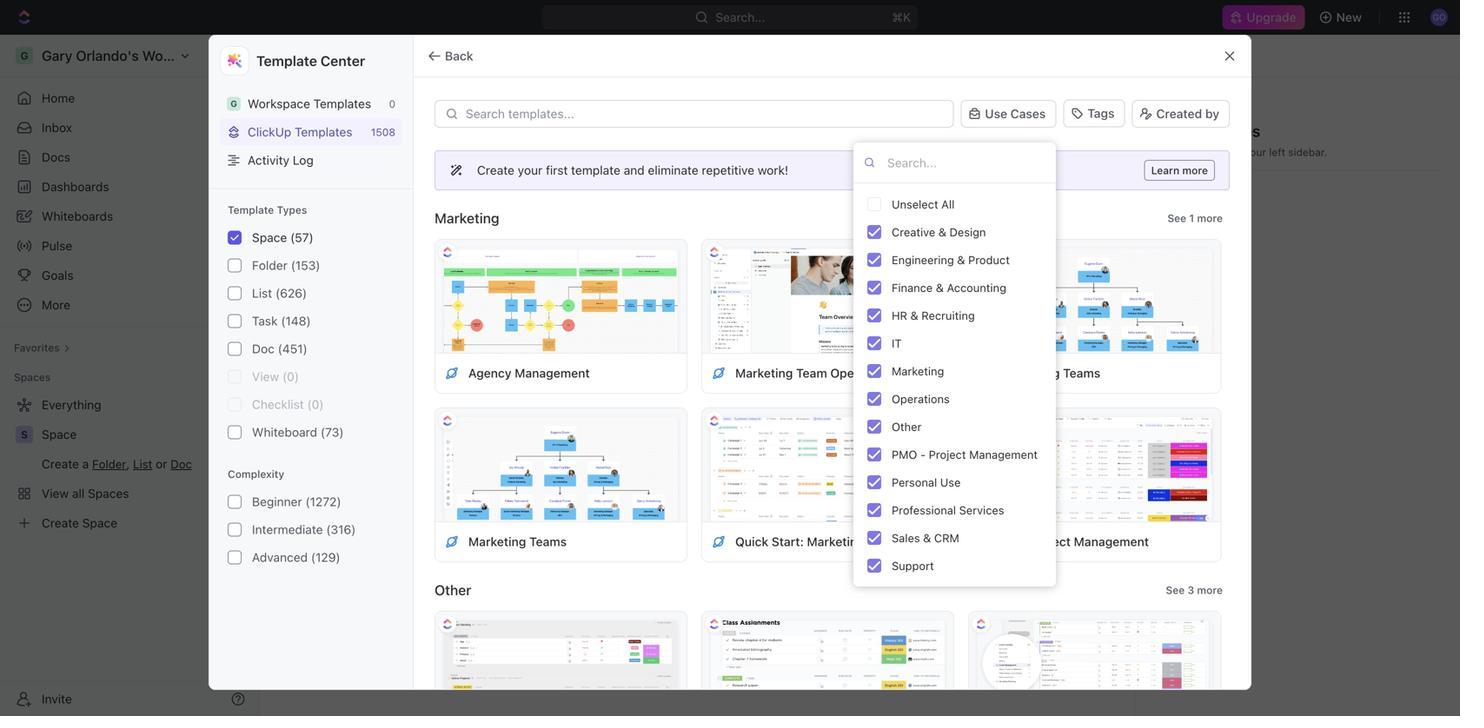 Task type: vqa. For each thing, say whether or not it's contained in the screenshot.
FOR
no



Task type: locate. For each thing, give the bounding box(es) containing it.
1 vertical spatial operations
[[892, 392, 950, 406]]

view
[[252, 369, 279, 384]]

invite
[[42, 692, 72, 706]]

new space
[[1035, 123, 1098, 137]]

templates up "activity log" button
[[295, 125, 353, 139]]

1 horizontal spatial new
[[1337, 10, 1362, 24]]

personal
[[892, 476, 937, 489]]

1
[[1190, 212, 1195, 224]]

more for marketing
[[1197, 212, 1223, 224]]

clickup templates
[[248, 125, 353, 139]]

template
[[256, 53, 317, 69], [228, 204, 274, 216]]

0 vertical spatial new
[[1337, 10, 1362, 24]]

use cases
[[985, 106, 1046, 121]]

more right 1
[[1197, 212, 1223, 224]]

intermediate (316)
[[252, 523, 356, 537]]

task (148)
[[252, 314, 311, 328]]

team
[[796, 366, 827, 380]]

⌘k
[[892, 10, 911, 24]]

use
[[985, 106, 1008, 121], [940, 476, 961, 489]]

1 vertical spatial your
[[518, 163, 543, 177]]

1 horizontal spatial teams
[[1063, 366, 1101, 380]]

0 horizontal spatial s
[[21, 429, 28, 441]]

template
[[571, 163, 621, 177]]

all spaces down 0
[[299, 115, 418, 144]]

0 horizontal spatial marketing teams
[[469, 535, 567, 549]]

search...
[[716, 10, 765, 24], [1048, 160, 1098, 175]]

your right in
[[1245, 146, 1267, 158]]

0 vertical spatial s
[[1167, 192, 1174, 204]]

1 horizontal spatial project
[[1030, 535, 1071, 549]]

1 horizontal spatial marketing teams
[[1002, 366, 1101, 380]]

(316)
[[326, 523, 356, 537]]

1 vertical spatial management
[[969, 448, 1038, 461]]

0 vertical spatial teams
[[1063, 366, 1101, 380]]

1 vertical spatial see
[[1166, 584, 1185, 596]]

1 vertical spatial (0)
[[307, 397, 324, 412]]

more down shown
[[1183, 164, 1208, 176]]

0 horizontal spatial project
[[929, 448, 966, 461]]

& for design
[[939, 226, 947, 239]]

whiteboard (73)
[[252, 425, 344, 439]]

all spaces up workspace templates
[[295, 48, 353, 63]]

all spaces joined
[[662, 357, 746, 369]]

seo project management
[[1002, 535, 1149, 549]]

marketing inside marketing button
[[892, 365, 944, 378]]

complexity
[[228, 468, 284, 480]]

0 horizontal spatial new
[[1035, 123, 1060, 137]]

marketing
[[435, 210, 499, 226], [892, 365, 944, 378], [735, 366, 793, 380], [1002, 366, 1060, 380], [469, 535, 526, 549], [807, 535, 865, 549]]

0 vertical spatial other
[[892, 420, 922, 433]]

operations down it
[[831, 366, 894, 380]]

list (626)
[[252, 286, 307, 300]]

teams
[[1063, 366, 1101, 380], [529, 535, 567, 549]]

0 vertical spatial use
[[985, 106, 1008, 121]]

0 vertical spatial space, , element
[[1160, 188, 1180, 209]]

0 vertical spatial all spaces
[[295, 48, 353, 63]]

space (57)
[[252, 230, 314, 245]]

types
[[277, 204, 307, 216]]

1 horizontal spatial (0)
[[307, 397, 324, 412]]

see inside button
[[1168, 212, 1187, 224]]

1 vertical spatial teams
[[529, 535, 567, 549]]

your
[[1245, 146, 1267, 158], [518, 163, 543, 177]]

space inside button
[[1063, 123, 1098, 137]]

0 vertical spatial see
[[1168, 212, 1187, 224]]

recruiting
[[922, 309, 975, 322]]

1 horizontal spatial s
[[1167, 192, 1174, 204]]

pmo
[[892, 448, 917, 461]]

see inside 'button'
[[1166, 584, 1185, 596]]

1 vertical spatial search...
[[1048, 160, 1098, 175]]

& right finance
[[936, 281, 944, 294]]

left
[[1269, 146, 1286, 158]]

new right upgrade
[[1337, 10, 1362, 24]]

favorites button
[[7, 337, 77, 358]]

engineering & product button
[[861, 246, 1049, 274]]

template up workspace on the top left of page
[[256, 53, 317, 69]]

1 vertical spatial templates
[[295, 125, 353, 139]]

(0) for view (0)
[[282, 369, 299, 384]]

more inside 'button'
[[1197, 584, 1223, 596]]

sidebar navigation
[[0, 35, 260, 716]]

& left design
[[939, 226, 947, 239]]

1 vertical spatial other
[[435, 582, 471, 599]]

1 horizontal spatial search...
[[1048, 160, 1098, 175]]

home
[[42, 91, 75, 105]]

1 horizontal spatial use
[[985, 106, 1008, 121]]

1 vertical spatial project
[[1030, 535, 1071, 549]]

1 vertical spatial new
[[1035, 123, 1060, 137]]

use left cases
[[985, 106, 1008, 121]]

operations down marketing button
[[892, 392, 950, 406]]

marketing teams
[[1002, 366, 1101, 380], [469, 535, 567, 549]]

personal use
[[892, 476, 961, 489]]

0 horizontal spatial use
[[940, 476, 961, 489]]

template for template center
[[256, 53, 317, 69]]

spaces down favorites
[[14, 371, 51, 383]]

pmo - project management
[[892, 448, 1038, 461]]

new for new
[[1337, 10, 1362, 24]]

& inside "button"
[[911, 309, 919, 322]]

your inside visible spaces spaces shown in your left sidebar.
[[1245, 146, 1267, 158]]

0 vertical spatial templates
[[314, 96, 371, 111]]

learn more
[[1152, 164, 1208, 176]]

see left 3
[[1166, 584, 1185, 596]]

marketing button
[[861, 357, 1049, 385]]

0 vertical spatial search...
[[716, 10, 765, 24]]

2 vertical spatial management
[[1074, 535, 1149, 549]]

management
[[515, 366, 590, 380], [969, 448, 1038, 461], [1074, 535, 1149, 549]]

inbox link
[[7, 114, 252, 142]]

upgrade
[[1247, 10, 1297, 24]]

all inside button
[[942, 198, 955, 211]]

sidebar.
[[1289, 146, 1328, 158]]

search... button
[[1024, 154, 1108, 182]]

pulse
[[42, 239, 72, 253]]

s
[[1167, 192, 1174, 204], [21, 429, 28, 441]]

spaces up learn more
[[1160, 146, 1196, 158]]

new for new space
[[1035, 123, 1060, 137]]

templates down center
[[314, 96, 371, 111]]

more for other
[[1197, 584, 1223, 596]]

(153)
[[291, 258, 320, 273]]

template left types at left top
[[228, 204, 274, 216]]

(0) right view
[[282, 369, 299, 384]]

1 vertical spatial s
[[21, 429, 28, 441]]

it button
[[861, 329, 1049, 357]]

(0) up (73)
[[307, 397, 324, 412]]

1 horizontal spatial your
[[1245, 146, 1267, 158]]

see 3 more button
[[1159, 580, 1230, 601]]

& right "hr"
[[911, 309, 919, 322]]

0 vertical spatial template
[[256, 53, 317, 69]]

new space button
[[1008, 116, 1108, 144]]

creative & design button
[[861, 218, 1049, 246]]

0 horizontal spatial other
[[435, 582, 471, 599]]

&
[[939, 226, 947, 239], [957, 253, 965, 266], [936, 281, 944, 294], [911, 309, 919, 322], [923, 532, 931, 545]]

accounting
[[947, 281, 1007, 294]]

your left first
[[518, 163, 543, 177]]

all left joined
[[662, 357, 674, 369]]

use up professional services
[[940, 476, 961, 489]]

0 horizontal spatial teams
[[529, 535, 567, 549]]

finance & accounting button
[[861, 274, 1049, 302]]

more inside button
[[1197, 212, 1223, 224]]

quick
[[735, 535, 769, 549]]

1 vertical spatial template
[[228, 204, 274, 216]]

project right -
[[929, 448, 966, 461]]

1 vertical spatial space, , element
[[16, 426, 33, 443]]

all up "creative & design" button
[[942, 198, 955, 211]]

0 horizontal spatial (0)
[[282, 369, 299, 384]]

0 vertical spatial project
[[929, 448, 966, 461]]

list
[[252, 286, 272, 300]]

start:
[[772, 535, 804, 549]]

docs link
[[7, 143, 252, 171]]

dashboards link
[[7, 173, 252, 201]]

see left 1
[[1168, 212, 1187, 224]]

1 vertical spatial marketing teams
[[469, 535, 567, 549]]

1 vertical spatial use
[[940, 476, 961, 489]]

space
[[1063, 123, 1098, 137], [1191, 191, 1227, 205], [252, 230, 287, 245], [42, 427, 77, 442]]

sales & crm
[[892, 532, 960, 545]]

all spaces
[[295, 48, 353, 63], [299, 115, 418, 144]]

1 horizontal spatial management
[[969, 448, 1038, 461]]

services
[[959, 504, 1004, 517]]

0 horizontal spatial search...
[[716, 10, 765, 24]]

see for other
[[1166, 584, 1185, 596]]

& for product
[[957, 253, 965, 266]]

(626)
[[276, 286, 307, 300]]

agency
[[469, 366, 512, 380]]

back
[[445, 49, 473, 63]]

2 vertical spatial more
[[1197, 584, 1223, 596]]

creative
[[892, 226, 936, 239]]

more right 3
[[1197, 584, 1223, 596]]

0 vertical spatial your
[[1245, 146, 1267, 158]]

& left product at the right top of the page
[[957, 253, 965, 266]]

project right seo at the right of the page
[[1030, 535, 1071, 549]]

0 vertical spatial operations
[[831, 366, 894, 380]]

0 horizontal spatial your
[[518, 163, 543, 177]]

engineering & product
[[892, 253, 1010, 266]]

1 horizontal spatial other
[[892, 420, 922, 433]]

all down workspace templates
[[299, 115, 328, 144]]

& left "crm"
[[923, 532, 931, 545]]

dashboards
[[42, 180, 109, 194]]

joined
[[716, 357, 746, 369]]

agency management
[[469, 366, 590, 380]]

space, , element inside sidebar "navigation"
[[16, 426, 33, 443]]

templates for workspace templates
[[314, 96, 371, 111]]

1 vertical spatial all spaces
[[299, 115, 418, 144]]

0 vertical spatial (0)
[[282, 369, 299, 384]]

new down cases
[[1035, 123, 1060, 137]]

upgrade link
[[1223, 5, 1305, 30]]

0 horizontal spatial space, , element
[[16, 426, 33, 443]]

new button
[[1312, 3, 1373, 31]]

space, , element
[[1160, 188, 1180, 209], [16, 426, 33, 443]]

1 vertical spatial more
[[1197, 212, 1223, 224]]

0 vertical spatial management
[[515, 366, 590, 380]]

workspace templates
[[248, 96, 371, 111]]

0 vertical spatial marketing teams
[[1002, 366, 1101, 380]]



Task type: describe. For each thing, give the bounding box(es) containing it.
hr & recruiting
[[892, 309, 975, 322]]

back button
[[421, 42, 484, 70]]

goals
[[42, 268, 74, 283]]

spaces up in
[[1209, 122, 1260, 140]]

work!
[[758, 163, 789, 177]]

& for accounting
[[936, 281, 944, 294]]

use inside dropdown button
[[985, 106, 1008, 121]]

view (0)
[[252, 369, 299, 384]]

create
[[477, 163, 515, 177]]

(129)
[[311, 550, 340, 565]]

1 horizontal spatial space, , element
[[1160, 188, 1180, 209]]

0 vertical spatial more
[[1183, 164, 1208, 176]]

operations button
[[861, 385, 1049, 413]]

unselect all button
[[861, 190, 1049, 218]]

space link
[[42, 421, 249, 449]]

design
[[950, 226, 986, 239]]

seo
[[1002, 535, 1027, 549]]

marketing team operations
[[735, 366, 894, 380]]

& for recruiting
[[911, 309, 919, 322]]

personal use button
[[861, 469, 1049, 496]]

quick start: marketing
[[735, 535, 865, 549]]

spaces up workspace templates
[[312, 48, 353, 63]]

3
[[1188, 584, 1195, 596]]

doc (451)
[[252, 342, 307, 356]]

creative & design
[[892, 226, 986, 239]]

other button
[[861, 413, 1049, 441]]

management inside button
[[969, 448, 1038, 461]]

intermediate
[[252, 523, 323, 537]]

s inside "navigation"
[[21, 429, 28, 441]]

cases
[[1011, 106, 1046, 121]]

2 horizontal spatial management
[[1074, 535, 1149, 549]]

engineering
[[892, 253, 954, 266]]

pulse link
[[7, 232, 252, 260]]

unselect
[[892, 198, 939, 211]]

inbox
[[42, 120, 72, 135]]

it
[[892, 337, 902, 350]]

professional services
[[892, 504, 1004, 517]]

visible
[[1160, 122, 1206, 140]]

finance & accounting
[[892, 281, 1007, 294]]

& for crm
[[923, 532, 931, 545]]

beginner (1272)
[[252, 495, 341, 509]]

other inside button
[[892, 420, 922, 433]]

activity log
[[248, 153, 314, 167]]

whiteboards
[[42, 209, 113, 223]]

Search... text field
[[888, 150, 1048, 176]]

(0) for checklist (0)
[[307, 397, 324, 412]]

search... inside button
[[1048, 160, 1098, 175]]

eliminate
[[648, 163, 699, 177]]

hr
[[892, 309, 908, 322]]

use cases button
[[961, 98, 1056, 130]]

g
[[230, 99, 237, 109]]

unselect all
[[892, 198, 955, 211]]

sales
[[892, 532, 920, 545]]

gary orlando's workspace, , element
[[227, 97, 241, 111]]

folder
[[252, 258, 288, 273]]

(57)
[[290, 230, 314, 245]]

(1272)
[[306, 495, 341, 509]]

project inside button
[[929, 448, 966, 461]]

advanced (129)
[[252, 550, 340, 565]]

professional
[[892, 504, 956, 517]]

operations inside button
[[892, 392, 950, 406]]

sales & crm button
[[861, 524, 1049, 552]]

whiteboard
[[252, 425, 317, 439]]

learn
[[1152, 164, 1180, 176]]

see 1 more
[[1168, 212, 1223, 224]]

template for template types
[[228, 204, 274, 216]]

use cases button
[[961, 100, 1056, 128]]

(148)
[[281, 314, 311, 328]]

folder (153)
[[252, 258, 320, 273]]

activity
[[248, 153, 290, 167]]

templates for clickup templates
[[295, 125, 353, 139]]

doc
[[252, 342, 275, 356]]

whiteboards link
[[7, 203, 252, 230]]

(73)
[[321, 425, 344, 439]]

0 horizontal spatial management
[[515, 366, 590, 380]]

learn more link
[[1145, 160, 1215, 181]]

create your first template and eliminate repetitive work!
[[477, 163, 789, 177]]

template types
[[228, 204, 307, 216]]

finance
[[892, 281, 933, 294]]

support button
[[861, 552, 1049, 580]]

in
[[1233, 146, 1242, 158]]

goals link
[[7, 262, 252, 289]]

see 3 more
[[1166, 584, 1223, 596]]

space inside 'link'
[[42, 427, 77, 442]]

support
[[892, 559, 934, 572]]

(451)
[[278, 342, 307, 356]]

all left center
[[295, 48, 309, 63]]

advanced
[[252, 550, 308, 565]]

see for marketing
[[1168, 212, 1187, 224]]

-
[[921, 448, 926, 461]]

1508
[[371, 126, 396, 138]]

pmo - project management button
[[861, 441, 1049, 469]]

docs
[[42, 150, 70, 164]]

spaces down 0
[[334, 115, 418, 144]]

spaces inside sidebar "navigation"
[[14, 371, 51, 383]]

activity log button
[[220, 146, 402, 174]]

spaces left joined
[[677, 357, 713, 369]]

beginner
[[252, 495, 302, 509]]

shown
[[1199, 146, 1230, 158]]

Search templates... text field
[[466, 107, 943, 121]]

center
[[321, 53, 365, 69]]

log
[[293, 153, 314, 167]]

task
[[252, 314, 278, 328]]

checklist (0)
[[252, 397, 324, 412]]



